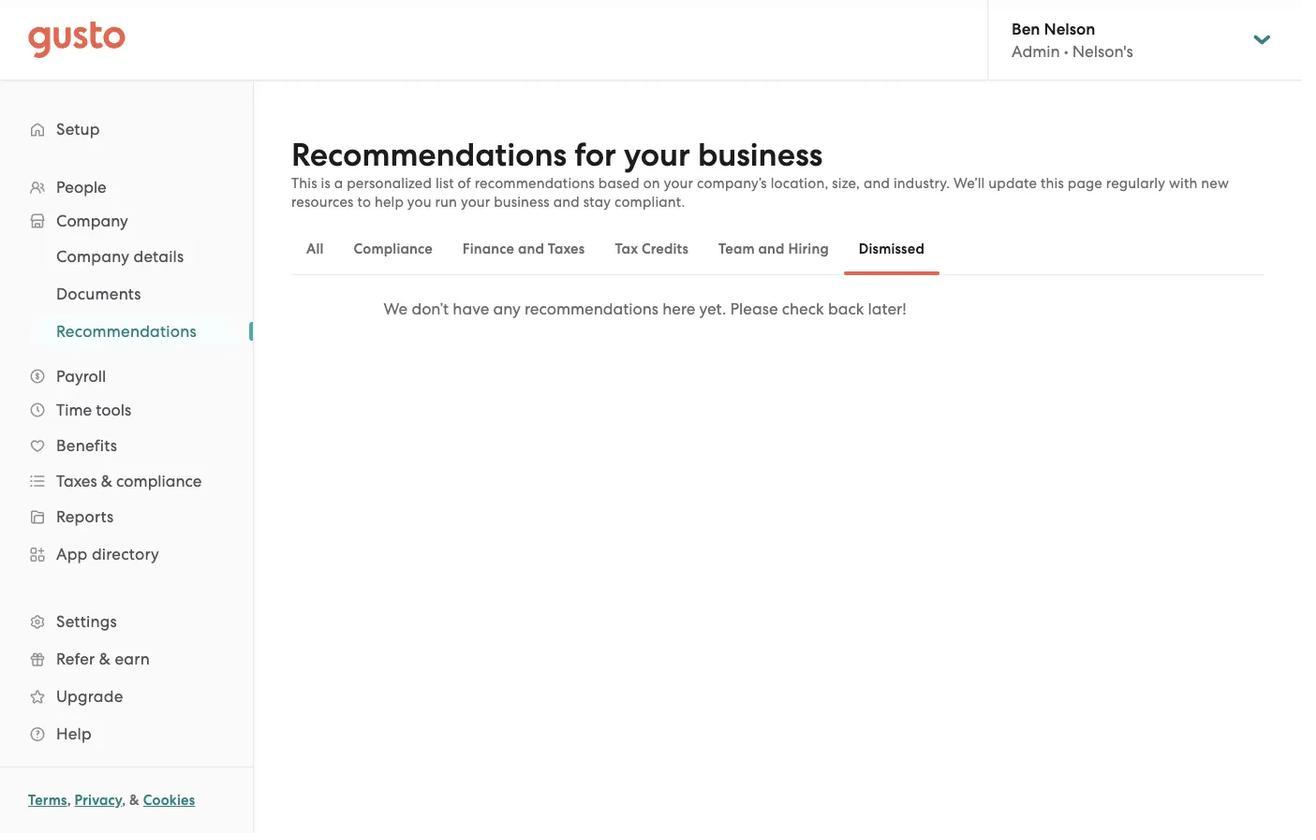 Task type: vqa. For each thing, say whether or not it's contained in the screenshot.
Can to the top
no



Task type: describe. For each thing, give the bounding box(es) containing it.
based
[[598, 175, 640, 192]]

location,
[[771, 175, 828, 192]]

setup
[[56, 120, 100, 139]]

time tools button
[[19, 393, 234, 427]]

cookies button
[[143, 790, 195, 812]]

ben
[[1012, 19, 1040, 38]]

•
[[1064, 42, 1069, 61]]

dismissed
[[859, 241, 925, 258]]

app directory
[[56, 545, 159, 564]]

upgrade link
[[19, 680, 234, 714]]

benefits
[[56, 437, 117, 455]]

tax
[[615, 241, 638, 258]]

nelson
[[1044, 19, 1095, 38]]

people button
[[19, 170, 234, 204]]

update
[[989, 175, 1037, 192]]

page
[[1068, 175, 1103, 192]]

we'll
[[954, 175, 985, 192]]

please
[[730, 300, 778, 319]]

help
[[375, 194, 404, 210]]

of
[[458, 175, 471, 192]]

list containing company details
[[0, 238, 253, 350]]

reports
[[56, 508, 114, 526]]

time
[[56, 401, 92, 420]]

size,
[[832, 175, 860, 192]]

a
[[334, 175, 343, 192]]

privacy link
[[75, 793, 122, 809]]

tax credits button
[[600, 227, 704, 272]]

team
[[719, 241, 755, 258]]

recommendations for recommendations for your business this is a personalized list of recommendations based on your company's location, size, and industry. we'll update this page regularly with new resources to help you run your business and stay compliant.
[[291, 136, 567, 174]]

for
[[574, 136, 616, 174]]

nelson's
[[1072, 42, 1133, 61]]

company for company
[[56, 212, 128, 230]]

time tools
[[56, 401, 131, 420]]

app
[[56, 545, 88, 564]]

finance and taxes
[[463, 241, 585, 258]]

company's
[[697, 175, 767, 192]]

run
[[435, 194, 457, 210]]

we
[[384, 300, 408, 319]]

compliance
[[354, 241, 433, 258]]

list
[[436, 175, 454, 192]]

1 vertical spatial your
[[664, 175, 693, 192]]

back
[[828, 300, 864, 319]]

stay
[[583, 194, 611, 210]]

taxes & compliance button
[[19, 465, 234, 498]]

tax credits
[[615, 241, 689, 258]]

gusto navigation element
[[0, 81, 253, 783]]

refer & earn
[[56, 650, 150, 669]]

admin
[[1012, 42, 1060, 61]]

0 vertical spatial business
[[698, 136, 823, 174]]

ben nelson admin • nelson's
[[1012, 19, 1133, 61]]

all button
[[291, 227, 339, 272]]

compliance
[[116, 472, 202, 491]]

we don't have any recommendations here yet. please check back later!
[[384, 300, 907, 319]]

refer
[[56, 650, 95, 669]]

earn
[[115, 650, 150, 669]]

upgrade
[[56, 688, 123, 706]]

refer & earn link
[[19, 643, 234, 676]]

finance
[[463, 241, 514, 258]]

team and hiring button
[[704, 227, 844, 272]]

home image
[[28, 21, 126, 59]]

list containing people
[[0, 170, 253, 753]]

on
[[643, 175, 660, 192]]



Task type: locate. For each thing, give the bounding box(es) containing it.
0 vertical spatial company
[[56, 212, 128, 230]]

& inside dropdown button
[[101, 472, 112, 491]]

and right 'finance'
[[518, 241, 544, 258]]

2 vertical spatial your
[[461, 194, 490, 210]]

1 horizontal spatial ,
[[122, 793, 126, 809]]

help
[[56, 725, 92, 744]]

recommendations inside recommendations link
[[56, 322, 197, 341]]

company details
[[56, 247, 184, 266]]

details
[[133, 247, 184, 266]]

compliance button
[[339, 227, 448, 272]]

0 vertical spatial &
[[101, 472, 112, 491]]

this
[[1041, 175, 1064, 192]]

recommendations
[[291, 136, 567, 174], [56, 322, 197, 341]]

company up documents
[[56, 247, 129, 266]]

recommendations inside 'recommendations for your business this is a personalized list of recommendations based on your company's location, size, and industry. we'll update this page regularly with new resources to help you run your business and stay compliant.'
[[291, 136, 567, 174]]

dismissed button
[[844, 227, 940, 272]]

your
[[624, 136, 690, 174], [664, 175, 693, 192], [461, 194, 490, 210]]

any
[[493, 300, 521, 319]]

to
[[357, 194, 371, 210]]

tools
[[96, 401, 131, 420]]

taxes up the reports
[[56, 472, 97, 491]]

and
[[864, 175, 890, 192], [553, 194, 580, 210], [518, 241, 544, 258], [758, 241, 785, 258]]

0 vertical spatial recommendations
[[475, 175, 595, 192]]

1 horizontal spatial recommendations
[[291, 136, 567, 174]]

0 vertical spatial your
[[624, 136, 690, 174]]

taxes down the stay at the top left
[[548, 241, 585, 258]]

is
[[321, 175, 331, 192]]

settings link
[[19, 605, 234, 639]]

and right size,
[[864, 175, 890, 192]]

2 list from the top
[[0, 238, 253, 350]]

0 horizontal spatial ,
[[67, 793, 71, 809]]

2 , from the left
[[122, 793, 126, 809]]

1 vertical spatial company
[[56, 247, 129, 266]]

taxes inside button
[[548, 241, 585, 258]]

terms
[[28, 793, 67, 809]]

credits
[[642, 241, 689, 258]]

recommendations link
[[34, 315, 234, 348]]

business
[[698, 136, 823, 174], [494, 194, 550, 210]]

1 horizontal spatial taxes
[[548, 241, 585, 258]]

, left privacy link on the bottom
[[67, 793, 71, 809]]

recommendation categories for your business tab list
[[291, 223, 1265, 275]]

recommendations for recommendations
[[56, 322, 197, 341]]

1 vertical spatial recommendations
[[56, 322, 197, 341]]

0 vertical spatial recommendations
[[291, 136, 567, 174]]

and left the stay at the top left
[[553, 194, 580, 210]]

hiring
[[788, 241, 829, 258]]

1 vertical spatial recommendations
[[525, 300, 659, 319]]

& left earn
[[99, 650, 111, 669]]

benefits link
[[19, 429, 234, 463]]

1 , from the left
[[67, 793, 71, 809]]

yet.
[[699, 300, 726, 319]]

help link
[[19, 718, 234, 751]]

resources
[[291, 194, 354, 210]]

your right on
[[664, 175, 693, 192]]

here
[[663, 300, 695, 319]]

new
[[1201, 175, 1229, 192]]

2 vertical spatial &
[[129, 793, 140, 809]]

1 vertical spatial &
[[99, 650, 111, 669]]

0 horizontal spatial business
[[494, 194, 550, 210]]

,
[[67, 793, 71, 809], [122, 793, 126, 809]]

0 horizontal spatial recommendations
[[56, 322, 197, 341]]

company inside company dropdown button
[[56, 212, 128, 230]]

app directory link
[[19, 538, 234, 571]]

compliant.
[[615, 194, 685, 210]]

personalized
[[347, 175, 432, 192]]

regularly
[[1106, 175, 1165, 192]]

payroll button
[[19, 360, 234, 393]]

and right team
[[758, 241, 785, 258]]

recommendations up the stay at the top left
[[475, 175, 595, 192]]

taxes & compliance
[[56, 472, 202, 491]]

recommendations inside 'recommendations for your business this is a personalized list of recommendations based on your company's location, size, and industry. we'll update this page regularly with new resources to help you run your business and stay compliant.'
[[475, 175, 595, 192]]

taxes
[[548, 241, 585, 258], [56, 472, 97, 491]]

& down benefits "link"
[[101, 472, 112, 491]]

documents
[[56, 285, 141, 304]]

&
[[101, 472, 112, 491], [99, 650, 111, 669], [129, 793, 140, 809]]

your up on
[[624, 136, 690, 174]]

& left cookies button
[[129, 793, 140, 809]]

settings
[[56, 613, 117, 631]]

1 list from the top
[[0, 170, 253, 753]]

list
[[0, 170, 253, 753], [0, 238, 253, 350]]

directory
[[92, 545, 159, 564]]

business up finance and taxes button
[[494, 194, 550, 210]]

1 vertical spatial business
[[494, 194, 550, 210]]

recommendations down "documents" link
[[56, 322, 197, 341]]

1 horizontal spatial business
[[698, 136, 823, 174]]

finance and taxes button
[[448, 227, 600, 272]]

business up company's
[[698, 136, 823, 174]]

taxes inside dropdown button
[[56, 472, 97, 491]]

later!
[[868, 300, 907, 319]]

company button
[[19, 204, 234, 238]]

& for earn
[[99, 650, 111, 669]]

people
[[56, 178, 107, 197]]

recommendations for your business this is a personalized list of recommendations based on your company's location, size, and industry. we'll update this page regularly with new resources to help you run your business and stay compliant.
[[291, 136, 1229, 210]]

with
[[1169, 175, 1198, 192]]

company for company details
[[56, 247, 129, 266]]

all
[[306, 241, 324, 258]]

1 vertical spatial taxes
[[56, 472, 97, 491]]

1 company from the top
[[56, 212, 128, 230]]

team and hiring
[[719, 241, 829, 258]]

recommendations up list
[[291, 136, 567, 174]]

have
[[453, 300, 489, 319]]

terms , privacy , & cookies
[[28, 793, 195, 809]]

0 vertical spatial taxes
[[548, 241, 585, 258]]

recommendations down tax
[[525, 300, 659, 319]]

setup link
[[19, 112, 234, 146]]

your down of
[[461, 194, 490, 210]]

check
[[782, 300, 824, 319]]

documents link
[[34, 277, 234, 311]]

don't
[[412, 300, 449, 319]]

payroll
[[56, 367, 106, 386]]

2 company from the top
[[56, 247, 129, 266]]

privacy
[[75, 793, 122, 809]]

cookies
[[143, 793, 195, 809]]

, left cookies button
[[122, 793, 126, 809]]

company down people
[[56, 212, 128, 230]]

terms link
[[28, 793, 67, 809]]

company
[[56, 212, 128, 230], [56, 247, 129, 266]]

& for compliance
[[101, 472, 112, 491]]

company details link
[[34, 240, 234, 274]]

you
[[407, 194, 432, 210]]

company inside the company details link
[[56, 247, 129, 266]]

reports link
[[19, 500, 234, 534]]

this
[[291, 175, 317, 192]]

0 horizontal spatial taxes
[[56, 472, 97, 491]]

industry.
[[894, 175, 950, 192]]



